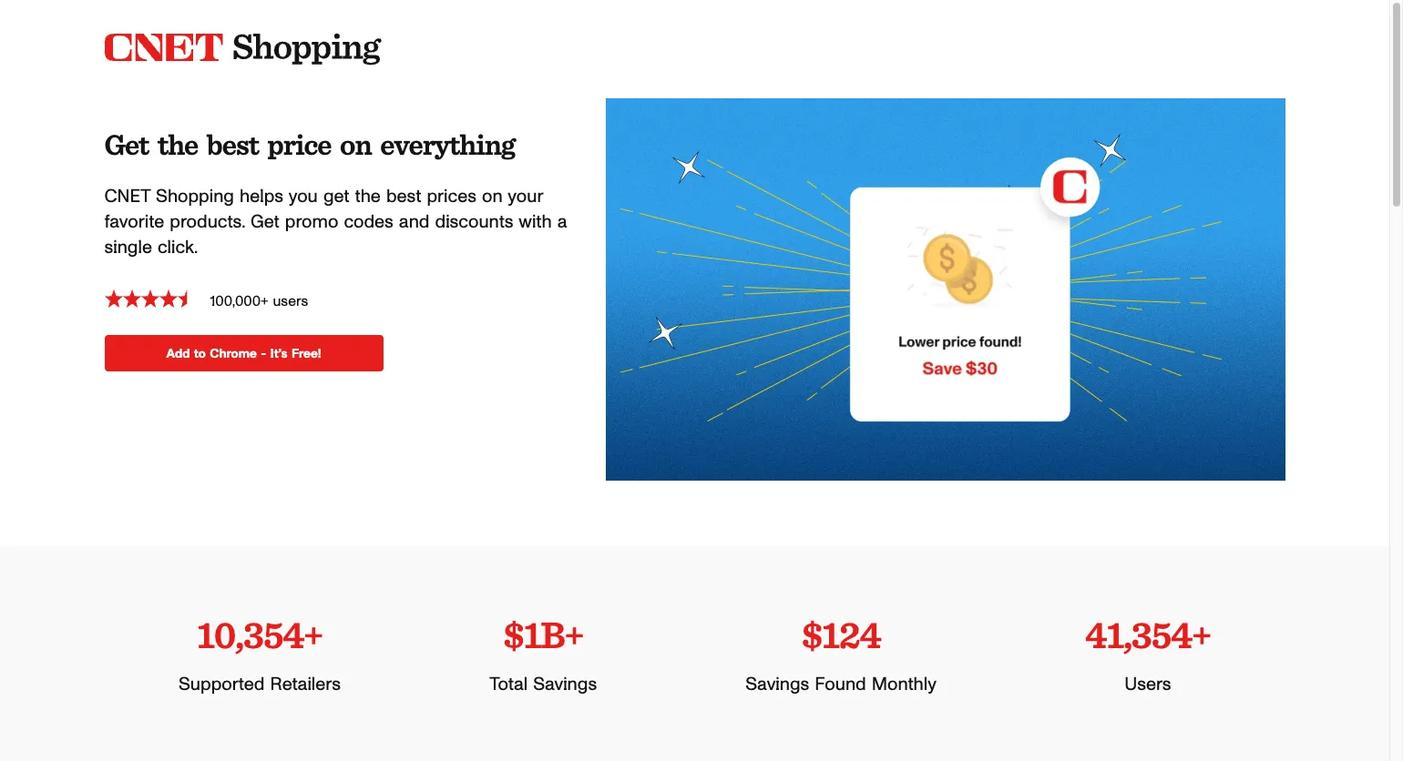 Task type: vqa. For each thing, say whether or not it's contained in the screenshot.
more within the CNET's expert staff reviews and rates dozens of new products and services each month, building on more than a quarter century of expertise.
no



Task type: describe. For each thing, give the bounding box(es) containing it.
on inside 'cnet shopping helps you get the best prices on your favorite products. get promo codes and discounts with a single click.'
[[482, 188, 503, 206]]

users
[[1123, 676, 1170, 694]]

a
[[557, 213, 567, 231]]

cnet shopping helps you get the best prices on your favorite products. get promo codes and discounts with a single click.
[[104, 188, 567, 257]]

1 savings from the left
[[531, 676, 595, 694]]

add to chrome - it's free!
[[166, 348, 321, 361]]

100,000+ users
[[210, 294, 308, 309]]

$ for 140
[[798, 612, 818, 658]]

chrome
[[210, 348, 257, 361]]

free!
[[292, 348, 321, 361]]

add
[[166, 348, 190, 361]]

supported retailers
[[178, 676, 340, 694]]

0 horizontal spatial the
[[158, 127, 198, 162]]

140
[[818, 612, 878, 658]]

total savings
[[488, 676, 595, 694]]

46,690 +
[[1081, 612, 1211, 658]]

+ for 11,690
[[302, 612, 321, 658]]

11,690
[[197, 612, 302, 658]]

retailers
[[270, 676, 340, 694]]

found
[[812, 676, 863, 694]]

you
[[289, 188, 318, 206]]

it's
[[270, 348, 288, 361]]

best inside 'cnet shopping helps you get the best prices on your favorite products. get promo codes and discounts with a single click.'
[[386, 188, 421, 206]]

get inside 'cnet shopping helps you get the best prices on your favorite products. get promo codes and discounts with a single click.'
[[251, 213, 279, 231]]

total
[[488, 676, 526, 694]]

priceblink extension image
[[605, 98, 1285, 481]]

get the best price on everything
[[104, 127, 515, 162]]

with
[[519, 213, 552, 231]]

11,690 +
[[197, 612, 321, 658]]

everything
[[380, 127, 515, 162]]

products.
[[170, 213, 245, 231]]

shopping
[[156, 188, 234, 206]]



Task type: locate. For each thing, give the bounding box(es) containing it.
1 vertical spatial best
[[386, 188, 421, 206]]

helps
[[240, 188, 283, 206]]

$ up found on the bottom right of the page
[[798, 612, 818, 658]]

the
[[158, 127, 198, 162], [355, 188, 381, 206]]

get
[[323, 188, 349, 206]]

$ 140
[[798, 612, 878, 658]]

1 horizontal spatial get
[[251, 213, 279, 231]]

0 horizontal spatial best
[[207, 127, 259, 162]]

your
[[508, 188, 543, 206]]

codes
[[344, 213, 393, 231]]

the up codes
[[355, 188, 381, 206]]

0 horizontal spatial $
[[501, 612, 521, 658]]

+
[[302, 612, 321, 658], [1193, 612, 1211, 658]]

savings left found on the bottom right of the page
[[742, 676, 806, 694]]

+ for 46,690
[[1193, 612, 1211, 658]]

best
[[207, 127, 259, 162], [386, 188, 421, 206]]

the up shopping
[[158, 127, 198, 162]]

promo
[[285, 213, 338, 231]]

favorite
[[104, 213, 164, 231]]

to
[[194, 348, 206, 361]]

best up and
[[386, 188, 421, 206]]

1 vertical spatial get
[[251, 213, 279, 231]]

1 horizontal spatial $
[[798, 612, 818, 658]]

supported
[[178, 676, 264, 694]]

2 + from the left
[[1193, 612, 1211, 658]]

1 horizontal spatial the
[[355, 188, 381, 206]]

and
[[399, 213, 430, 231]]

$ 1 b+
[[501, 612, 581, 658]]

users
[[273, 294, 308, 309]]

cnet
[[104, 188, 150, 206]]

100,000+
[[210, 294, 268, 309]]

0 horizontal spatial get
[[104, 127, 149, 162]]

0 vertical spatial best
[[207, 127, 259, 162]]

1 horizontal spatial best
[[386, 188, 421, 206]]

add to chrome - it's free! link
[[104, 335, 383, 372]]

0 vertical spatial on
[[340, 127, 371, 162]]

get
[[104, 127, 149, 162], [251, 213, 279, 231]]

on
[[340, 127, 371, 162], [482, 188, 503, 206]]

click.
[[158, 239, 198, 257]]

2 savings from the left
[[742, 676, 806, 694]]

best up helps
[[207, 127, 259, 162]]

savings found monthly
[[742, 676, 933, 694]]

1 vertical spatial on
[[482, 188, 503, 206]]

price
[[267, 127, 331, 162]]

0 vertical spatial the
[[158, 127, 198, 162]]

single
[[104, 239, 152, 257]]

-
[[261, 348, 266, 361]]

savings
[[531, 676, 595, 694], [742, 676, 806, 694]]

0 vertical spatial get
[[104, 127, 149, 162]]

$ left b+
[[501, 612, 521, 658]]

get down helps
[[251, 213, 279, 231]]

monthly
[[869, 676, 933, 694]]

on up get on the top left
[[340, 127, 371, 162]]

prices
[[427, 188, 476, 206]]

1
[[521, 612, 539, 658]]

1 $ from the left
[[501, 612, 521, 658]]

0 horizontal spatial on
[[340, 127, 371, 162]]

b+
[[539, 612, 581, 658]]

on up discounts
[[482, 188, 503, 206]]

$
[[501, 612, 521, 658], [798, 612, 818, 658]]

1 horizontal spatial +
[[1193, 612, 1211, 658]]

1 horizontal spatial on
[[482, 188, 503, 206]]

savings down b+
[[531, 676, 595, 694]]

2 $ from the left
[[798, 612, 818, 658]]

1 horizontal spatial savings
[[742, 676, 806, 694]]

46,690
[[1081, 612, 1193, 658]]

discounts
[[435, 213, 513, 231]]

0 horizontal spatial savings
[[531, 676, 595, 694]]

0 horizontal spatial +
[[302, 612, 321, 658]]

the inside 'cnet shopping helps you get the best prices on your favorite products. get promo codes and discounts with a single click.'
[[355, 188, 381, 206]]

1 vertical spatial the
[[355, 188, 381, 206]]

get up cnet
[[104, 127, 149, 162]]

$ for 1
[[501, 612, 521, 658]]

1 + from the left
[[302, 612, 321, 658]]



